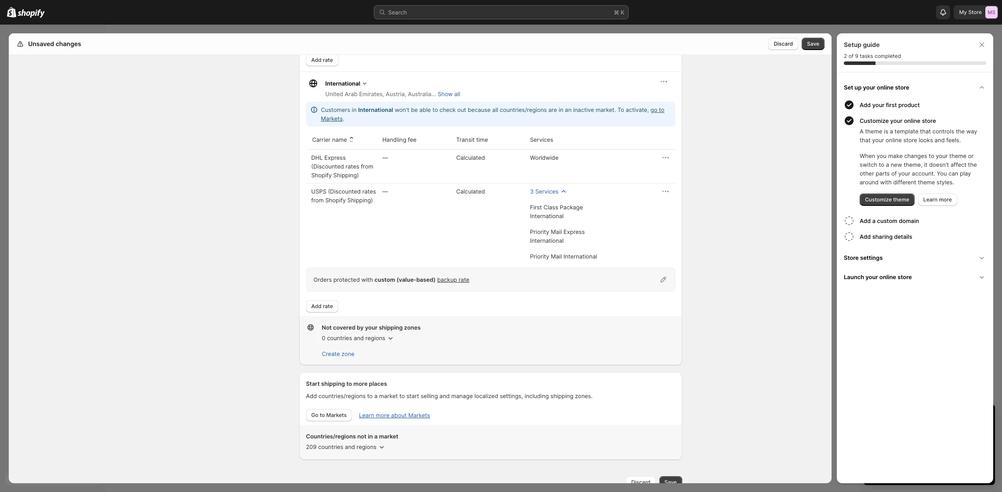 Task type: locate. For each thing, give the bounding box(es) containing it.
1 vertical spatial services
[[535, 188, 559, 195]]

carrier
[[312, 136, 331, 143]]

0 horizontal spatial discard
[[632, 479, 651, 486]]

that
[[920, 128, 931, 135], [860, 137, 871, 144]]

1 vertical spatial rate
[[459, 276, 470, 283]]

— down handling
[[383, 154, 388, 161]]

0 horizontal spatial shopify image
[[7, 7, 16, 18]]

priority mail express international
[[530, 229, 585, 244]]

countries inside button
[[318, 444, 343, 451]]

1 horizontal spatial changes
[[905, 153, 928, 160]]

0 vertical spatial save button
[[802, 38, 825, 50]]

0 vertical spatial changes
[[56, 40, 81, 47]]

rate right backup
[[459, 276, 470, 283]]

1 vertical spatial shopify
[[325, 197, 346, 204]]

1 vertical spatial save button
[[659, 477, 682, 489]]

all right the because
[[492, 106, 498, 113]]

customize up is at top right
[[860, 117, 889, 124]]

1 horizontal spatial save
[[807, 40, 820, 47]]

2 calculated from the top
[[456, 188, 485, 195]]

out
[[458, 106, 466, 113]]

add a custom domain
[[860, 218, 919, 225]]

store right my
[[969, 9, 982, 15]]

calculated
[[456, 154, 485, 161], [456, 188, 485, 195]]

shipping) up usps (discounted rates from shopify shipping)
[[333, 172, 359, 179]]

1 vertical spatial calculated
[[456, 188, 485, 195]]

shipping right the start
[[321, 381, 345, 388]]

and down countries/regions not in a market
[[345, 444, 355, 451]]

0 horizontal spatial store
[[844, 254, 859, 261]]

theme
[[866, 128, 883, 135], [950, 153, 967, 160], [918, 179, 935, 186], [894, 196, 910, 203]]

1 vertical spatial custom
[[375, 276, 395, 283]]

learn more about markets
[[359, 412, 430, 419]]

priority down first
[[530, 229, 550, 236]]

2 vertical spatial rate
[[323, 303, 333, 310]]

international down priority mail express international
[[564, 253, 597, 260]]

status containing customers in
[[306, 102, 675, 127]]

1 horizontal spatial more
[[376, 412, 390, 419]]

0 horizontal spatial of
[[849, 53, 854, 59]]

1 horizontal spatial with
[[881, 179, 892, 186]]

changes up theme,
[[905, 153, 928, 160]]

theme,
[[904, 161, 923, 168]]

market for to
[[379, 393, 398, 400]]

0 horizontal spatial that
[[860, 137, 871, 144]]

shopify down usps
[[325, 197, 346, 204]]

add rate button up "not"
[[306, 301, 338, 313]]

your right launch
[[866, 274, 878, 281]]

and down by
[[354, 335, 364, 342]]

1 horizontal spatial the
[[968, 161, 977, 168]]

all right the show
[[455, 91, 460, 98]]

priority for priority mail express international
[[530, 229, 550, 236]]

shopify image
[[7, 7, 16, 18], [18, 9, 45, 18]]

in
[[352, 106, 357, 113], [559, 106, 564, 113], [368, 433, 373, 440]]

mail inside priority mail express international
[[551, 229, 562, 236]]

markets inside 'go to markets'
[[321, 115, 343, 122]]

regions inside button
[[366, 335, 386, 342]]

you
[[877, 153, 887, 160]]

shopify up usps
[[311, 172, 332, 179]]

a up sharing
[[873, 218, 876, 225]]

⌘
[[614, 9, 619, 16]]

status inside settings 'dialog'
[[306, 102, 675, 127]]

1 horizontal spatial express
[[564, 229, 585, 236]]

international button
[[301, 72, 371, 90]]

mark add sharing details as done image
[[844, 232, 855, 242]]

1 vertical spatial save
[[665, 479, 677, 486]]

(discounted
[[311, 163, 344, 170], [328, 188, 361, 195]]

start
[[407, 393, 419, 400]]

0 vertical spatial add rate
[[311, 57, 333, 63]]

store up launch
[[844, 254, 859, 261]]

market.
[[596, 106, 616, 113]]

209 countries and regions button
[[306, 441, 386, 454]]

store inside launch your online store button
[[898, 274, 912, 281]]

countries/regions down the start shipping to more places
[[319, 393, 366, 400]]

0 vertical spatial discard
[[774, 40, 793, 47]]

1 horizontal spatial discard
[[774, 40, 793, 47]]

1 vertical spatial regions
[[357, 444, 377, 451]]

learn up not
[[359, 412, 374, 419]]

markets for go to markets
[[321, 115, 343, 122]]

able
[[420, 106, 431, 113]]

zone
[[342, 351, 355, 358]]

countries down covered
[[327, 335, 352, 342]]

shopify inside dhl express (discounted rates from shopify shipping)
[[311, 172, 332, 179]]

be
[[411, 106, 418, 113]]

2 market from the top
[[379, 433, 398, 440]]

to right the go at the bottom
[[320, 412, 325, 419]]

regions inside button
[[357, 444, 377, 451]]

209
[[306, 444, 317, 451]]

add down up
[[860, 102, 871, 109]]

1 vertical spatial (discounted
[[328, 188, 361, 195]]

mail for international
[[551, 253, 562, 260]]

express right dhl
[[325, 154, 346, 161]]

customize theme
[[865, 196, 910, 203]]

store down "add your first product" button
[[922, 117, 936, 124]]

1 vertical spatial express
[[564, 229, 585, 236]]

learn up add a custom domain button
[[924, 196, 938, 203]]

mail down first class package international
[[551, 229, 562, 236]]

custom
[[877, 218, 898, 225], [375, 276, 395, 283]]

of right 2
[[849, 53, 854, 59]]

learn inside customize your online store element
[[924, 196, 938, 203]]

and inside button
[[354, 335, 364, 342]]

0 vertical spatial —
[[383, 154, 388, 161]]

go to markets
[[321, 106, 665, 122]]

custom up add sharing details
[[877, 218, 898, 225]]

1 vertical spatial with
[[362, 276, 373, 283]]

1 vertical spatial —
[[383, 188, 388, 195]]

0 vertical spatial of
[[849, 53, 854, 59]]

international inside first class package international
[[530, 213, 564, 220]]

discard button
[[769, 38, 799, 50], [626, 477, 656, 489]]

learn for learn more about markets
[[359, 412, 374, 419]]

your right by
[[365, 324, 378, 331]]

to right go
[[659, 106, 665, 113]]

go to markets link
[[321, 106, 665, 122]]

dhl
[[311, 154, 323, 161]]

(discounted down dhl express (discounted rates from shopify shipping) at the left top of the page
[[328, 188, 361, 195]]

2 vertical spatial shipping
[[551, 393, 574, 400]]

shipping) inside dhl express (discounted rates from shopify shipping)
[[333, 172, 359, 179]]

play
[[960, 170, 971, 177]]

1 vertical spatial changes
[[905, 153, 928, 160]]

a left new
[[886, 161, 890, 168]]

store
[[969, 9, 982, 15], [844, 254, 859, 261]]

1 vertical spatial discard
[[632, 479, 651, 486]]

show all button
[[433, 88, 466, 100]]

the inside when you make changes to your theme or switch to a new theme, it doesn't affect the other parts of your account. you can play around with different theme styles.
[[968, 161, 977, 168]]

more inside customize your online store element
[[939, 196, 952, 203]]

customize inside button
[[860, 117, 889, 124]]

transit
[[456, 136, 475, 143]]

create zone button
[[317, 348, 360, 360]]

1 vertical spatial of
[[892, 170, 897, 177]]

a theme is a template that controls the way that your online store looks and feels.
[[860, 128, 978, 144]]

my store image
[[986, 6, 998, 18]]

more down styles.
[[939, 196, 952, 203]]

add rate up international dropdown button
[[311, 57, 333, 63]]

1 horizontal spatial store
[[969, 9, 982, 15]]

more
[[939, 196, 952, 203], [354, 381, 368, 388], [376, 412, 390, 419]]

0 vertical spatial save
[[807, 40, 820, 47]]

to right able on the left top
[[433, 106, 438, 113]]

0 horizontal spatial save button
[[659, 477, 682, 489]]

learn
[[924, 196, 938, 203], [359, 412, 374, 419]]

the down or
[[968, 161, 977, 168]]

0 vertical spatial shipping)
[[333, 172, 359, 179]]

services right 3
[[535, 188, 559, 195]]

details
[[895, 233, 913, 240]]

(discounted inside dhl express (discounted rates from shopify shipping)
[[311, 163, 344, 170]]

completed
[[875, 53, 901, 59]]

localized
[[475, 393, 498, 400]]

0 vertical spatial add rate button
[[306, 54, 338, 66]]

backup rate button
[[432, 274, 475, 286]]

0 vertical spatial with
[[881, 179, 892, 186]]

store
[[895, 84, 910, 91], [922, 117, 936, 124], [904, 137, 918, 144], [898, 274, 912, 281]]

from up usps (discounted rates from shopify shipping)
[[361, 163, 373, 170]]

setup guide
[[844, 41, 880, 48]]

1 vertical spatial more
[[354, 381, 368, 388]]

calculated for usps (discounted rates from shopify shipping)
[[456, 188, 485, 195]]

regions down not
[[357, 444, 377, 451]]

markets right the go at the bottom
[[326, 412, 347, 419]]

that up looks
[[920, 128, 931, 135]]

a right is at top right
[[890, 128, 893, 135]]

0 horizontal spatial custom
[[375, 276, 395, 283]]

0 horizontal spatial changes
[[56, 40, 81, 47]]

learn inside settings 'dialog'
[[359, 412, 374, 419]]

to
[[618, 106, 624, 113]]

1 — from the top
[[383, 154, 388, 161]]

(discounted down dhl
[[311, 163, 344, 170]]

online down settings
[[880, 274, 897, 281]]

1 vertical spatial add rate
[[311, 303, 333, 310]]

to
[[433, 106, 438, 113], [659, 106, 665, 113], [929, 153, 935, 160], [879, 161, 885, 168], [347, 381, 352, 388], [367, 393, 373, 400], [400, 393, 405, 400], [320, 412, 325, 419]]

austria,
[[386, 91, 406, 98]]

1 add rate button from the top
[[306, 54, 338, 66]]

international up priority mail international
[[530, 237, 564, 244]]

countries/regions not in a market
[[306, 433, 398, 440]]

0 vertical spatial discard button
[[769, 38, 799, 50]]

shipping)
[[333, 172, 359, 179], [348, 197, 373, 204]]

usps (discounted rates from shopify shipping)
[[311, 188, 376, 204]]

express
[[325, 154, 346, 161], [564, 229, 585, 236]]

1 horizontal spatial rates
[[362, 188, 376, 195]]

0 vertical spatial market
[[379, 393, 398, 400]]

— for usps (discounted rates from shopify shipping)
[[383, 188, 388, 195]]

countries/regions
[[500, 106, 547, 113], [319, 393, 366, 400]]

0 horizontal spatial learn
[[359, 412, 374, 419]]

online
[[877, 84, 894, 91], [904, 117, 921, 124], [886, 137, 902, 144], [880, 274, 897, 281]]

rates
[[346, 163, 359, 170], [362, 188, 376, 195]]

9
[[855, 53, 859, 59]]

save button
[[802, 38, 825, 50], [659, 477, 682, 489]]

countries down countries/regions
[[318, 444, 343, 451]]

your down is at top right
[[873, 137, 884, 144]]

mail down priority mail express international
[[551, 253, 562, 260]]

to left the 'start'
[[400, 393, 405, 400]]

1 vertical spatial countries/regions
[[319, 393, 366, 400]]

1 vertical spatial customize
[[865, 196, 892, 203]]

1 add rate from the top
[[311, 57, 333, 63]]

rate up international dropdown button
[[323, 57, 333, 63]]

countries for 0
[[327, 335, 352, 342]]

shipping left zones on the left bottom
[[379, 324, 403, 331]]

your left 'first'
[[873, 102, 885, 109]]

package
[[560, 204, 583, 211]]

0 horizontal spatial the
[[956, 128, 965, 135]]

0 vertical spatial rates
[[346, 163, 359, 170]]

international down class
[[530, 213, 564, 220]]

countries/regions left "are"
[[500, 106, 547, 113]]

in right not
[[368, 433, 373, 440]]

0 vertical spatial calculated
[[456, 154, 485, 161]]

shipping
[[379, 324, 403, 331], [321, 381, 345, 388], [551, 393, 574, 400]]

1 horizontal spatial from
[[361, 163, 373, 170]]

0 vertical spatial from
[[361, 163, 373, 170]]

your up "different" in the right top of the page
[[899, 170, 911, 177]]

2 — from the top
[[383, 188, 388, 195]]

1 priority from the top
[[530, 229, 550, 236]]

with down "parts"
[[881, 179, 892, 186]]

countries inside button
[[327, 335, 352, 342]]

more left places
[[354, 381, 368, 388]]

market down learn more about markets link
[[379, 433, 398, 440]]

all
[[455, 91, 460, 98], [492, 106, 498, 113]]

your up "template"
[[891, 117, 903, 124]]

1 vertical spatial add rate button
[[306, 301, 338, 313]]

shipping) down dhl express (discounted rates from shopify shipping) at the left top of the page
[[348, 197, 373, 204]]

store down "template"
[[904, 137, 918, 144]]

markets
[[321, 115, 343, 122], [326, 412, 347, 419], [408, 412, 430, 419]]

of
[[849, 53, 854, 59], [892, 170, 897, 177]]

store inside customize your online store button
[[922, 117, 936, 124]]

rates down dhl express (discounted rates from shopify shipping) at the left top of the page
[[362, 188, 376, 195]]

0 vertical spatial regions
[[366, 335, 386, 342]]

and down controls
[[935, 137, 945, 144]]

market down places
[[379, 393, 398, 400]]

0 vertical spatial shopify
[[311, 172, 332, 179]]

store down store settings "button"
[[898, 274, 912, 281]]

a right not
[[374, 433, 378, 440]]

2 add rate button from the top
[[306, 301, 338, 313]]

services up worldwide
[[530, 136, 553, 143]]

customize your online store button
[[860, 113, 990, 127]]

markets down customers
[[321, 115, 343, 122]]

changes right "unsaved"
[[56, 40, 81, 47]]

shipping left zones.
[[551, 393, 574, 400]]

to down you
[[879, 161, 885, 168]]

209 countries and regions
[[306, 444, 377, 451]]

more for learn more
[[939, 196, 952, 203]]

0 horizontal spatial countries/regions
[[319, 393, 366, 400]]

0 vertical spatial the
[[956, 128, 965, 135]]

0 vertical spatial customize
[[860, 117, 889, 124]]

online inside a theme is a template that controls the way that your online store looks and feels.
[[886, 137, 902, 144]]

way
[[967, 128, 978, 135]]

from inside dhl express (discounted rates from shopify shipping)
[[361, 163, 373, 170]]

with right protected
[[362, 276, 373, 283]]

1 vertical spatial priority
[[530, 253, 550, 260]]

1 vertical spatial that
[[860, 137, 871, 144]]

1 vertical spatial discard button
[[626, 477, 656, 489]]

markets for go to markets
[[326, 412, 347, 419]]

0 horizontal spatial in
[[352, 106, 357, 113]]

1 vertical spatial the
[[968, 161, 977, 168]]

1 vertical spatial market
[[379, 433, 398, 440]]

store up product
[[895, 84, 910, 91]]

1 market from the top
[[379, 393, 398, 400]]

learn more link
[[918, 194, 958, 206]]

theme right a
[[866, 128, 883, 135]]

online up "template"
[[904, 117, 921, 124]]

1 vertical spatial store
[[844, 254, 859, 261]]

0 vertical spatial custom
[[877, 218, 898, 225]]

0 vertical spatial priority
[[530, 229, 550, 236]]

0 vertical spatial express
[[325, 154, 346, 161]]

make
[[889, 153, 903, 160]]

a inside a theme is a template that controls the way that your online store looks and feels.
[[890, 128, 893, 135]]

0 horizontal spatial from
[[311, 197, 324, 204]]

2 of 9 tasks completed
[[844, 53, 901, 59]]

store inside set up your online store button
[[895, 84, 910, 91]]

priority inside priority mail express international
[[530, 229, 550, 236]]

in down arab
[[352, 106, 357, 113]]

settings
[[861, 254, 883, 261]]

regions for 209 countries and regions
[[357, 444, 377, 451]]

add inside button
[[860, 102, 871, 109]]

2 horizontal spatial shipping
[[551, 393, 574, 400]]

countries
[[327, 335, 352, 342], [318, 444, 343, 451]]

template
[[895, 128, 919, 135]]

0 vertical spatial all
[[455, 91, 460, 98]]

status
[[306, 102, 675, 127]]

arab
[[345, 91, 358, 98]]

a inside when you make changes to your theme or switch to a new theme, it doesn't affect the other parts of your account. you can play around with different theme styles.
[[886, 161, 890, 168]]

0 horizontal spatial shipping
[[321, 381, 345, 388]]

store inside "button"
[[844, 254, 859, 261]]

store settings
[[844, 254, 883, 261]]

1 vertical spatial learn
[[359, 412, 374, 419]]

0 horizontal spatial with
[[362, 276, 373, 283]]

go
[[311, 412, 319, 419]]

1 horizontal spatial countries/regions
[[500, 106, 547, 113]]

1 calculated from the top
[[456, 154, 485, 161]]

your right up
[[863, 84, 876, 91]]

customize your online store element
[[843, 127, 990, 206]]

to down places
[[367, 393, 373, 400]]

rate up "not"
[[323, 303, 333, 310]]

1 horizontal spatial in
[[368, 433, 373, 440]]

add down the start
[[306, 393, 317, 400]]

set up your online store
[[844, 84, 910, 91]]

0 horizontal spatial express
[[325, 154, 346, 161]]

1 vertical spatial countries
[[318, 444, 343, 451]]

with inside settings 'dialog'
[[362, 276, 373, 283]]

mail for express
[[551, 229, 562, 236]]

theme down "different" in the right top of the page
[[894, 196, 910, 203]]

1 vertical spatial mail
[[551, 253, 562, 260]]

theme down account.
[[918, 179, 935, 186]]

activate,
[[626, 106, 649, 113]]

add sharing details
[[860, 233, 913, 240]]

with inside when you make changes to your theme or switch to a new theme, it doesn't affect the other parts of your account. you can play around with different theme styles.
[[881, 179, 892, 186]]

in left an
[[559, 106, 564, 113]]

your up doesn't
[[936, 153, 948, 160]]

0 vertical spatial (discounted
[[311, 163, 344, 170]]

0 vertical spatial countries
[[327, 335, 352, 342]]

2 horizontal spatial more
[[939, 196, 952, 203]]

0 horizontal spatial all
[[455, 91, 460, 98]]

2 mail from the top
[[551, 253, 562, 260]]

not covered by your shipping zones
[[322, 324, 421, 331]]

my
[[960, 9, 967, 15]]

services inside dropdown button
[[535, 188, 559, 195]]

custom left (value-
[[375, 276, 395, 283]]

2 priority from the top
[[530, 253, 550, 260]]

shopify inside usps (discounted rates from shopify shipping)
[[325, 197, 346, 204]]

0 horizontal spatial save
[[665, 479, 677, 486]]

add for details
[[860, 233, 871, 240]]

are
[[549, 106, 557, 113]]

1 horizontal spatial of
[[892, 170, 897, 177]]

0 vertical spatial mail
[[551, 229, 562, 236]]

1 mail from the top
[[551, 229, 562, 236]]

express down the package
[[564, 229, 585, 236]]

customize down around
[[865, 196, 892, 203]]

more left about
[[376, 412, 390, 419]]

of down new
[[892, 170, 897, 177]]

add your first product button
[[860, 97, 990, 113]]

express inside priority mail express international
[[564, 229, 585, 236]]

regions down not covered by your shipping zones
[[366, 335, 386, 342]]

1 horizontal spatial learn
[[924, 196, 938, 203]]



Task type: describe. For each thing, give the bounding box(es) containing it.
a inside button
[[873, 218, 876, 225]]

styles.
[[937, 179, 955, 186]]

online up add your first product
[[877, 84, 894, 91]]

united arab emirates, austria, australia... show all
[[325, 91, 460, 98]]

learn for learn more
[[924, 196, 938, 203]]

1 vertical spatial all
[[492, 106, 498, 113]]

and inside button
[[345, 444, 355, 451]]

add for to
[[306, 393, 317, 400]]

about
[[391, 412, 407, 419]]

worldwide
[[530, 154, 559, 161]]

settings dialog
[[9, 0, 832, 489]]

0 vertical spatial that
[[920, 128, 931, 135]]

learn more
[[924, 196, 952, 203]]

(value-
[[397, 276, 417, 283]]

add sharing details button
[[860, 229, 990, 245]]

1 horizontal spatial shopify image
[[18, 9, 45, 18]]

start
[[306, 381, 320, 388]]

emirates,
[[359, 91, 384, 98]]

sharing
[[873, 233, 893, 240]]

go to markets link
[[306, 410, 352, 422]]

dhl express (discounted rates from shopify shipping)
[[311, 154, 373, 179]]

backup
[[437, 276, 457, 283]]

handling
[[383, 136, 406, 143]]

check
[[440, 106, 456, 113]]

start shipping to more places
[[306, 381, 387, 388]]

transit time
[[456, 136, 488, 143]]

class
[[544, 204, 558, 211]]

shipping) inside usps (discounted rates from shopify shipping)
[[348, 197, 373, 204]]

or
[[969, 153, 974, 160]]

a for a theme is a template that controls the way that your online store looks and feels.
[[890, 128, 893, 135]]

launch your online store button
[[841, 268, 990, 287]]

add for custom
[[860, 218, 871, 225]]

first
[[530, 204, 542, 211]]

my store
[[960, 9, 982, 15]]

rates inside dhl express (discounted rates from shopify shipping)
[[346, 163, 359, 170]]

theme up affect
[[950, 153, 967, 160]]

from inside usps (discounted rates from shopify shipping)
[[311, 197, 324, 204]]

3
[[530, 188, 534, 195]]

0 horizontal spatial more
[[354, 381, 368, 388]]

store settings button
[[841, 248, 990, 268]]

0 vertical spatial countries/regions
[[500, 106, 547, 113]]

guide
[[863, 41, 880, 48]]

not
[[357, 433, 367, 440]]

including
[[525, 393, 549, 400]]

calculated for dhl express (discounted rates from shopify shipping)
[[456, 154, 485, 161]]

add up international dropdown button
[[311, 57, 322, 63]]

first
[[886, 102, 897, 109]]

australia...
[[408, 91, 436, 98]]

of inside when you make changes to your theme or switch to a new theme, it doesn't affect the other parts of your account. you can play around with different theme styles.
[[892, 170, 897, 177]]

customize for customize theme
[[865, 196, 892, 203]]

settings,
[[500, 393, 523, 400]]

priority for priority mail international
[[530, 253, 550, 260]]

— for dhl express (discounted rates from shopify shipping)
[[383, 154, 388, 161]]

set
[[844, 84, 854, 91]]

not
[[322, 324, 332, 331]]

inactive
[[573, 106, 594, 113]]

3 services button
[[525, 185, 574, 198]]

more for learn more about markets
[[376, 412, 390, 419]]

add down the orders on the bottom left of the page
[[311, 303, 322, 310]]

a for add countries/regions to a market to start selling and manage localized settings, including shipping zones.
[[374, 393, 378, 400]]

create
[[322, 351, 340, 358]]

0 vertical spatial services
[[530, 136, 553, 143]]

priority mail international
[[530, 253, 597, 260]]

controls
[[933, 128, 955, 135]]

a for countries/regions not in a market
[[374, 433, 378, 440]]

it
[[924, 161, 928, 168]]

and inside a theme is a template that controls the way that your online store looks and feels.
[[935, 137, 945, 144]]

(discounted inside usps (discounted rates from shopify shipping)
[[328, 188, 361, 195]]

manage
[[451, 393, 473, 400]]

custom inside button
[[877, 218, 898, 225]]

orders
[[314, 276, 332, 283]]

1 horizontal spatial shipping
[[379, 324, 403, 331]]

custom inside settings 'dialog'
[[375, 276, 395, 283]]

can
[[949, 170, 959, 177]]

countries for 209
[[318, 444, 343, 451]]

0 vertical spatial rate
[[323, 57, 333, 63]]

changes inside settings 'dialog'
[[56, 40, 81, 47]]

unsaved
[[28, 40, 54, 47]]

first class package international
[[530, 204, 583, 220]]

show
[[438, 91, 453, 98]]

add countries/regions to a market to start selling and manage localized settings, including shipping zones.
[[306, 393, 593, 400]]

won't
[[395, 106, 410, 113]]

store inside a theme is a template that controls the way that your online store looks and feels.
[[904, 137, 918, 144]]

by
[[357, 324, 364, 331]]

regions for 0 countries and regions
[[366, 335, 386, 342]]

add for first
[[860, 102, 871, 109]]

other
[[860, 170, 874, 177]]

because
[[468, 106, 491, 113]]

mark add a custom domain as done image
[[844, 216, 855, 226]]

2 horizontal spatial in
[[559, 106, 564, 113]]

to left places
[[347, 381, 352, 388]]

customize theme link
[[860, 194, 915, 206]]

rates inside usps (discounted rates from shopify shipping)
[[362, 188, 376, 195]]

handling fee
[[383, 136, 417, 143]]

domain
[[899, 218, 919, 225]]

your inside a theme is a template that controls the way that your online store looks and feels.
[[873, 137, 884, 144]]

time
[[476, 136, 488, 143]]

your trial just started element
[[864, 428, 995, 486]]

international inside dropdown button
[[325, 80, 360, 87]]

setup
[[844, 41, 862, 48]]

places
[[369, 381, 387, 388]]

carrier name
[[312, 136, 347, 143]]

is
[[884, 128, 889, 135]]

0
[[322, 335, 326, 342]]

international inside priority mail express international
[[530, 237, 564, 244]]

around
[[860, 179, 879, 186]]

an
[[565, 106, 572, 113]]

customize your online store
[[860, 117, 936, 124]]

carrier name button
[[311, 131, 357, 148]]

changes inside when you make changes to your theme or switch to a new theme, it doesn't affect the other parts of your account. you can play around with different theme styles.
[[905, 153, 928, 160]]

international down emirates,
[[358, 106, 393, 113]]

customize for customize your online store
[[860, 117, 889, 124]]

0 vertical spatial store
[[969, 9, 982, 15]]

settings
[[26, 40, 51, 47]]

online inside button
[[880, 274, 897, 281]]

tasks
[[860, 53, 874, 59]]

to inside 'go to markets'
[[659, 106, 665, 113]]

switch
[[860, 161, 878, 168]]

k
[[621, 9, 625, 16]]

customers in international won't be able to check out because all countries/regions are in an inactive market. to activate,
[[321, 106, 651, 113]]

and right the 'selling'
[[440, 393, 450, 400]]

0 horizontal spatial discard button
[[626, 477, 656, 489]]

.
[[343, 115, 344, 122]]

to up doesn't
[[929, 153, 935, 160]]

new
[[891, 161, 902, 168]]

the inside a theme is a template that controls the way that your online store looks and feels.
[[956, 128, 965, 135]]

markets right about
[[408, 412, 430, 419]]

0 countries and regions button
[[322, 332, 395, 345]]

zones
[[404, 324, 421, 331]]

search
[[388, 9, 407, 16]]

orders protected with custom (value-based) backup rate
[[314, 276, 470, 283]]

learn more about markets link
[[359, 412, 430, 419]]

account.
[[912, 170, 936, 177]]

0 countries and regions
[[322, 335, 386, 342]]

feels.
[[947, 137, 961, 144]]

market for in
[[379, 433, 398, 440]]

your inside settings 'dialog'
[[365, 324, 378, 331]]

setup guide dialog
[[837, 33, 994, 484]]

express inside dhl express (discounted rates from shopify shipping)
[[325, 154, 346, 161]]

add your first product
[[860, 102, 920, 109]]

1 horizontal spatial save button
[[802, 38, 825, 50]]

2 add rate from the top
[[311, 303, 333, 310]]

theme inside a theme is a template that controls the way that your online store looks and feels.
[[866, 128, 883, 135]]



Task type: vqa. For each thing, say whether or not it's contained in the screenshot.
 image
no



